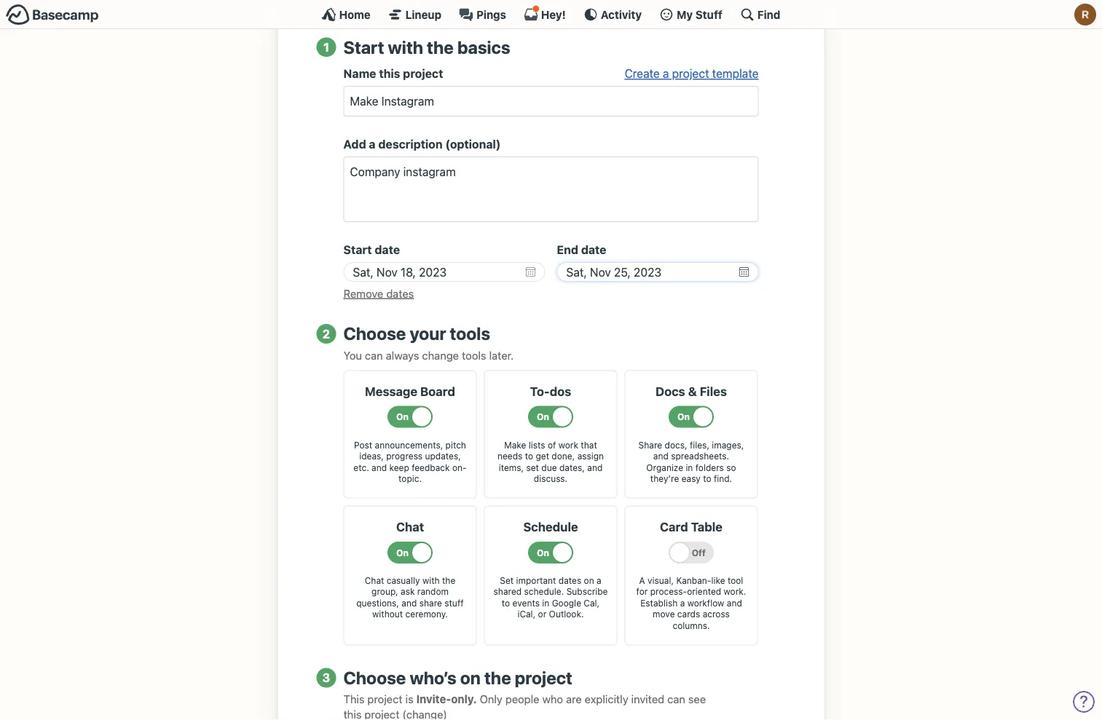 Task type: locate. For each thing, give the bounding box(es) containing it.
choose for choose who's on the project
[[344, 668, 406, 688]]

1 choose from the top
[[344, 323, 406, 344]]

this right name
[[379, 67, 400, 81]]

share
[[419, 598, 442, 609]]

0 horizontal spatial this
[[344, 709, 362, 721]]

1 vertical spatial the
[[442, 576, 456, 586]]

0 vertical spatial to
[[525, 451, 533, 461]]

cal,
[[584, 598, 600, 609]]

project down the start with the basics
[[403, 67, 443, 81]]

name
[[344, 67, 376, 81]]

0 horizontal spatial can
[[365, 349, 383, 362]]

dos
[[550, 384, 571, 399]]

ceremony.
[[406, 610, 448, 620]]

choose for choose your tools
[[344, 323, 406, 344]]

basics
[[457, 37, 510, 57]]

and down the work.
[[727, 598, 742, 609]]

make
[[504, 440, 526, 450]]

the for with
[[442, 576, 456, 586]]

oriented
[[687, 587, 721, 597]]

find.
[[714, 474, 732, 484]]

docs
[[656, 384, 685, 399]]

1 horizontal spatial choose date… field
[[557, 262, 759, 282]]

1 vertical spatial on
[[460, 668, 481, 688]]

0 vertical spatial choose
[[344, 323, 406, 344]]

end
[[557, 243, 579, 257]]

to-
[[530, 384, 550, 399]]

0 vertical spatial in
[[686, 463, 693, 473]]

Choose date… field
[[344, 262, 545, 282], [557, 262, 759, 282]]

to up set
[[525, 451, 533, 461]]

invite-
[[417, 693, 451, 706]]

in down "schedule."
[[542, 598, 550, 609]]

1 vertical spatial can
[[667, 693, 686, 706]]

2
[[323, 327, 330, 341]]

0 vertical spatial tools
[[450, 323, 490, 344]]

post announcements, pitch ideas, progress updates, etc. and keep feedback on- topic.
[[354, 440, 467, 484]]

group,
[[372, 587, 398, 597]]

date up remove dates
[[375, 243, 400, 257]]

later.
[[489, 349, 514, 362]]

1 date from the left
[[375, 243, 400, 257]]

0 horizontal spatial on
[[460, 668, 481, 688]]

columns.
[[673, 621, 710, 631]]

project left (
[[365, 709, 400, 721]]

to down folders
[[703, 474, 712, 484]]

on up only.
[[460, 668, 481, 688]]

on up subscribe
[[584, 576, 594, 586]]

1 start from the top
[[344, 37, 384, 57]]

date right 'end'
[[581, 243, 607, 257]]

0 horizontal spatial to
[[502, 598, 510, 609]]

1 vertical spatial to
[[703, 474, 712, 484]]

chat down "topic."
[[396, 520, 424, 534]]

(optional)
[[445, 137, 501, 151]]

on
[[584, 576, 594, 586], [460, 668, 481, 688]]

1 vertical spatial dates
[[559, 576, 582, 586]]

with up name this project
[[388, 37, 423, 57]]

dates up subscribe
[[559, 576, 582, 586]]

dates right remove
[[386, 287, 414, 300]]

end date
[[557, 243, 607, 257]]

start up remove
[[344, 243, 372, 257]]

add a description (optional)
[[344, 137, 501, 151]]

start for start date
[[344, 243, 372, 257]]

switch accounts image
[[6, 4, 99, 26]]

choose up "you"
[[344, 323, 406, 344]]

is
[[406, 693, 414, 706]]

0 horizontal spatial choose date… field
[[344, 262, 545, 282]]

explicitly
[[585, 693, 629, 706]]

the up random
[[442, 576, 456, 586]]

1 vertical spatial choose
[[344, 668, 406, 688]]

choose your tools
[[344, 323, 490, 344]]

with
[[388, 37, 423, 57], [423, 576, 440, 586]]

1 horizontal spatial can
[[667, 693, 686, 706]]

1 choose date… field from the left
[[344, 262, 545, 282]]

this inside only people who are explicitly invited can see this project (
[[344, 709, 362, 721]]

table
[[691, 520, 723, 534]]

0 horizontal spatial in
[[542, 598, 550, 609]]

discuss.
[[534, 474, 568, 484]]

0 horizontal spatial chat
[[365, 576, 384, 586]]

always
[[386, 349, 419, 362]]

kanban-
[[676, 576, 711, 586]]

2 start from the top
[[344, 243, 372, 257]]

a
[[663, 67, 669, 81], [369, 137, 376, 151], [597, 576, 602, 586], [680, 598, 685, 609]]

main element
[[0, 0, 1102, 29]]

the inside chat casually with the group, ask random questions, and share stuff without ceremony.
[[442, 576, 456, 586]]

2 vertical spatial the
[[485, 668, 511, 688]]

start up name
[[344, 37, 384, 57]]

2 horizontal spatial to
[[703, 474, 712, 484]]

project
[[403, 67, 443, 81], [672, 67, 709, 81], [515, 668, 573, 688], [368, 693, 403, 706], [365, 709, 400, 721]]

&
[[688, 384, 697, 399]]

post
[[354, 440, 372, 450]]

date for start date
[[375, 243, 400, 257]]

updates,
[[425, 451, 461, 461]]

remove
[[344, 287, 383, 300]]

topic.
[[399, 474, 422, 484]]

start with the basics
[[344, 37, 510, 57]]

ruby image
[[1075, 4, 1097, 26]]

stuff
[[445, 598, 464, 609]]

chat up group,
[[365, 576, 384, 586]]

1 horizontal spatial on
[[584, 576, 594, 586]]

1 vertical spatial tools
[[462, 349, 486, 362]]

a up cards at the bottom
[[680, 598, 685, 609]]

to down shared at the left
[[502, 598, 510, 609]]

0 vertical spatial the
[[427, 37, 454, 57]]

needs
[[498, 451, 523, 461]]

on-
[[452, 463, 467, 473]]

2 date from the left
[[581, 243, 607, 257]]

1 horizontal spatial dates
[[559, 576, 582, 586]]

home
[[339, 8, 371, 21]]

announcements,
[[375, 440, 443, 450]]

to inside set important dates on a shared schedule. subscribe to events in google cal, ical, or outlook.
[[502, 598, 510, 609]]

1 horizontal spatial in
[[686, 463, 693, 473]]

tools left later.
[[462, 349, 486, 362]]

activity link
[[584, 7, 642, 22]]

share
[[639, 440, 662, 450]]

0 vertical spatial on
[[584, 576, 594, 586]]

choose date… field for end date
[[557, 262, 759, 282]]

see
[[688, 693, 706, 706]]

chat
[[396, 520, 424, 534], [365, 576, 384, 586]]

1 horizontal spatial this
[[379, 67, 400, 81]]

2 choose from the top
[[344, 668, 406, 688]]

in up easy
[[686, 463, 693, 473]]

1 horizontal spatial date
[[581, 243, 607, 257]]

0 vertical spatial chat
[[396, 520, 424, 534]]

1 horizontal spatial chat
[[396, 520, 424, 534]]

this down this
[[344, 709, 362, 721]]

1 vertical spatial start
[[344, 243, 372, 257]]

(
[[403, 709, 406, 721]]

of
[[548, 440, 556, 450]]

work
[[559, 440, 579, 450]]

2 choose date… field from the left
[[557, 262, 759, 282]]

choose
[[344, 323, 406, 344], [344, 668, 406, 688]]

0 vertical spatial can
[[365, 349, 383, 362]]

tools up the change
[[450, 323, 490, 344]]

to
[[525, 451, 533, 461], [703, 474, 712, 484], [502, 598, 510, 609]]

chat inside chat casually with the group, ask random questions, and share stuff without ceremony.
[[365, 576, 384, 586]]

easy
[[682, 474, 701, 484]]

images,
[[712, 440, 744, 450]]

start
[[344, 37, 384, 57], [344, 243, 372, 257]]

schedule
[[523, 520, 578, 534]]

chat for chat casually with the group, ask random questions, and share stuff without ceremony.
[[365, 576, 384, 586]]

only.
[[451, 693, 477, 706]]

share docs, files, images, and spreadsheets. organize in folders so they're easy to find.
[[639, 440, 744, 484]]

the up only
[[485, 668, 511, 688]]

invited
[[631, 693, 665, 706]]

to inside make lists of work that needs to get done, assign items, set due dates, and discuss.
[[525, 451, 533, 461]]

can left see
[[667, 693, 686, 706]]

a right add
[[369, 137, 376, 151]]

and down ask
[[402, 598, 417, 609]]

can right "you"
[[365, 349, 383, 362]]

1 vertical spatial in
[[542, 598, 550, 609]]

choose up this
[[344, 668, 406, 688]]

and inside chat casually with the group, ask random questions, and share stuff without ceremony.
[[402, 598, 417, 609]]

0 horizontal spatial date
[[375, 243, 400, 257]]

folders
[[696, 463, 724, 473]]

you can always change tools later.
[[344, 349, 514, 362]]

chat for chat
[[396, 520, 424, 534]]

due
[[542, 463, 557, 473]]

Name this project text field
[[344, 86, 759, 117]]

1 vertical spatial with
[[423, 576, 440, 586]]

or
[[538, 610, 547, 620]]

with up random
[[423, 576, 440, 586]]

and up organize
[[653, 451, 669, 461]]

1 horizontal spatial to
[[525, 451, 533, 461]]

a inside set important dates on a shared schedule. subscribe to events in google cal, ical, or outlook.
[[597, 576, 602, 586]]

2 vertical spatial to
[[502, 598, 510, 609]]

1 vertical spatial chat
[[365, 576, 384, 586]]

and down assign
[[587, 463, 603, 473]]

in
[[686, 463, 693, 473], [542, 598, 550, 609]]

to inside share docs, files, images, and spreadsheets. organize in folders so they're easy to find.
[[703, 474, 712, 484]]

0 horizontal spatial dates
[[386, 287, 414, 300]]

the down lineup
[[427, 37, 454, 57]]

date
[[375, 243, 400, 257], [581, 243, 607, 257]]

this
[[379, 67, 400, 81], [344, 709, 362, 721]]

a up subscribe
[[597, 576, 602, 586]]

0 vertical spatial start
[[344, 37, 384, 57]]

1 vertical spatial this
[[344, 709, 362, 721]]

start for start with the basics
[[344, 37, 384, 57]]

the
[[427, 37, 454, 57], [442, 576, 456, 586], [485, 668, 511, 688]]

and down the ideas,
[[372, 463, 387, 473]]

date for end date
[[581, 243, 607, 257]]

cards
[[678, 610, 700, 620]]

without
[[372, 610, 403, 620]]



Task type: vqa. For each thing, say whether or not it's contained in the screenshot.
ADD A DESCRIPTION (OPTIONAL) text field
yes



Task type: describe. For each thing, give the bounding box(es) containing it.
0 vertical spatial with
[[388, 37, 423, 57]]

board
[[420, 384, 455, 399]]

project inside only people who are explicitly invited can see this project (
[[365, 709, 400, 721]]

across
[[703, 610, 730, 620]]

0 vertical spatial this
[[379, 67, 400, 81]]

can inside only people who are explicitly invited can see this project (
[[667, 693, 686, 706]]

ask
[[401, 587, 415, 597]]

create
[[625, 67, 660, 81]]

visual,
[[648, 576, 674, 586]]

on inside set important dates on a shared schedule. subscribe to events in google cal, ical, or outlook.
[[584, 576, 594, 586]]

choose date… field for start date
[[344, 262, 545, 282]]

they're
[[651, 474, 679, 484]]

lineup link
[[388, 7, 442, 22]]

docs,
[[665, 440, 688, 450]]

project up who in the bottom of the page
[[515, 668, 573, 688]]

outlook.
[[549, 610, 584, 620]]

people
[[506, 693, 540, 706]]

you
[[344, 349, 362, 362]]

set
[[500, 576, 514, 586]]

find button
[[740, 7, 781, 22]]

google
[[552, 598, 581, 609]]

tool
[[728, 576, 743, 586]]

card
[[660, 520, 688, 534]]

a visual, kanban-like tool for process-oriented work. establish a workflow and move cards across columns.
[[637, 576, 746, 631]]

progress
[[386, 451, 423, 461]]

project left template at the top right
[[672, 67, 709, 81]]

shared
[[494, 587, 522, 597]]

a
[[639, 576, 645, 586]]

change
[[422, 349, 459, 362]]

process-
[[650, 587, 687, 597]]

establish
[[641, 598, 678, 609]]

work.
[[724, 587, 746, 597]]

pings
[[477, 8, 506, 21]]

like
[[711, 576, 725, 586]]

move
[[653, 610, 675, 620]]

important
[[516, 576, 556, 586]]

this project is invite-only.
[[344, 693, 477, 706]]

lineup
[[406, 8, 442, 21]]

that
[[581, 440, 597, 450]]

a right create
[[663, 67, 669, 81]]

items,
[[499, 463, 524, 473]]

my stuff
[[677, 8, 723, 21]]

workflow
[[688, 598, 725, 609]]

template
[[712, 67, 759, 81]]

message
[[365, 384, 418, 399]]

subscribe
[[567, 587, 608, 597]]

organize
[[647, 463, 683, 473]]

set important dates on a shared schedule. subscribe to events in google cal, ical, or outlook.
[[494, 576, 608, 620]]

dates,
[[560, 463, 585, 473]]

in inside share docs, files, images, and spreadsheets. organize in folders so they're easy to find.
[[686, 463, 693, 473]]

ical,
[[518, 610, 536, 620]]

only people who are explicitly invited can see this project (
[[344, 693, 706, 721]]

in inside set important dates on a shared schedule. subscribe to events in google cal, ical, or outlook.
[[542, 598, 550, 609]]

lists
[[529, 440, 545, 450]]

ideas,
[[359, 451, 384, 461]]

create a project template
[[625, 67, 759, 81]]

docs & files
[[656, 384, 727, 399]]

with inside chat casually with the group, ask random questions, and share stuff without ceremony.
[[423, 576, 440, 586]]

so
[[727, 463, 736, 473]]

start date
[[344, 243, 400, 257]]

stuff
[[696, 8, 723, 21]]

activity
[[601, 8, 642, 21]]

feedback
[[412, 463, 450, 473]]

files
[[700, 384, 727, 399]]

and inside a visual, kanban-like tool for process-oriented work. establish a workflow and move cards across columns.
[[727, 598, 742, 609]]

3
[[322, 671, 330, 685]]

and inside the "post announcements, pitch ideas, progress updates, etc. and keep feedback on- topic."
[[372, 463, 387, 473]]

the for on
[[485, 668, 511, 688]]

and inside share docs, files, images, and spreadsheets. organize in folders so they're easy to find.
[[653, 451, 669, 461]]

etc.
[[354, 463, 369, 473]]

for
[[637, 587, 648, 597]]

who's
[[410, 668, 457, 688]]

spreadsheets.
[[671, 451, 729, 461]]

Add a description (optional) text field
[[344, 157, 759, 222]]

project up (
[[368, 693, 403, 706]]

and inside make lists of work that needs to get done, assign items, set due dates, and discuss.
[[587, 463, 603, 473]]

keep
[[389, 463, 409, 473]]

are
[[566, 693, 582, 706]]

pitch
[[446, 440, 466, 450]]

random
[[417, 587, 449, 597]]

assign
[[578, 451, 604, 461]]

to-dos
[[530, 384, 571, 399]]

0 vertical spatial dates
[[386, 287, 414, 300]]

this
[[344, 693, 365, 706]]

files,
[[690, 440, 710, 450]]

home link
[[322, 7, 371, 22]]

1
[[323, 40, 329, 54]]

dates inside set important dates on a shared schedule. subscribe to events in google cal, ical, or outlook.
[[559, 576, 582, 586]]

done,
[[552, 451, 575, 461]]

get
[[536, 451, 549, 461]]

questions,
[[357, 598, 399, 609]]

hey! button
[[524, 5, 566, 22]]

remove dates
[[344, 287, 414, 300]]

a inside a visual, kanban-like tool for process-oriented work. establish a workflow and move cards across columns.
[[680, 598, 685, 609]]



